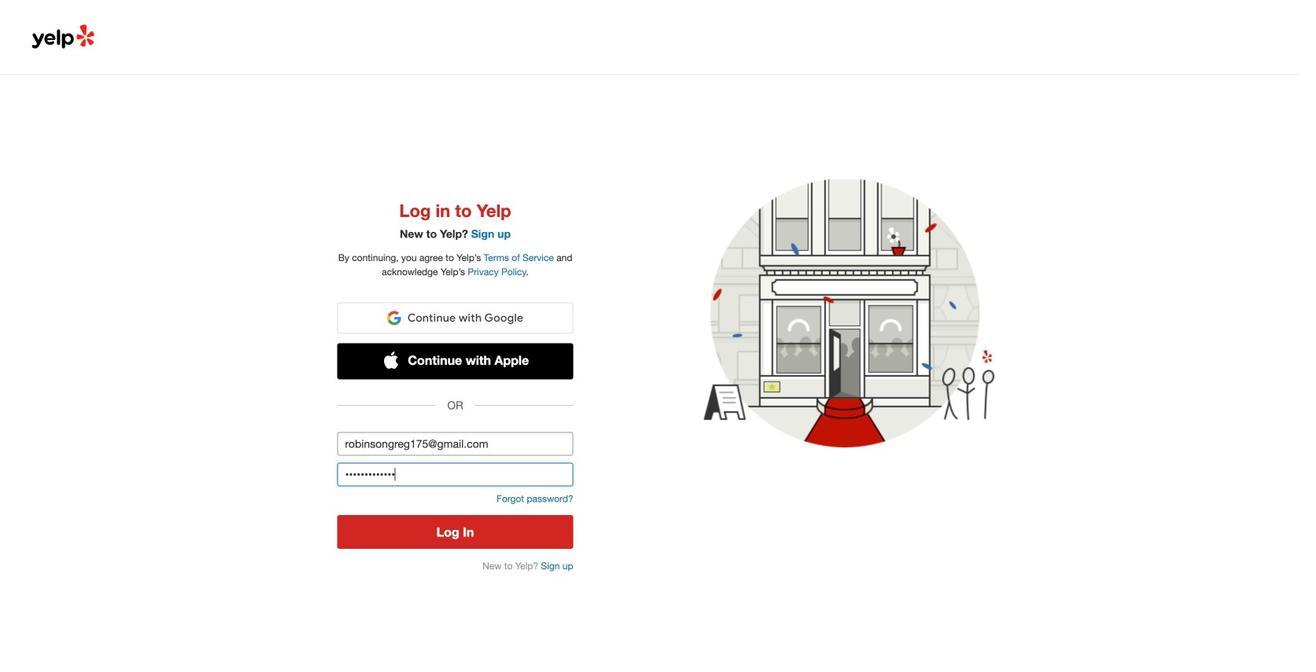Task type: vqa. For each thing, say whether or not it's contained in the screenshot.
Password "password field"
yes



Task type: locate. For each thing, give the bounding box(es) containing it.
Email email field
[[337, 433, 574, 456]]



Task type: describe. For each thing, give the bounding box(es) containing it.
Password password field
[[337, 464, 574, 487]]



